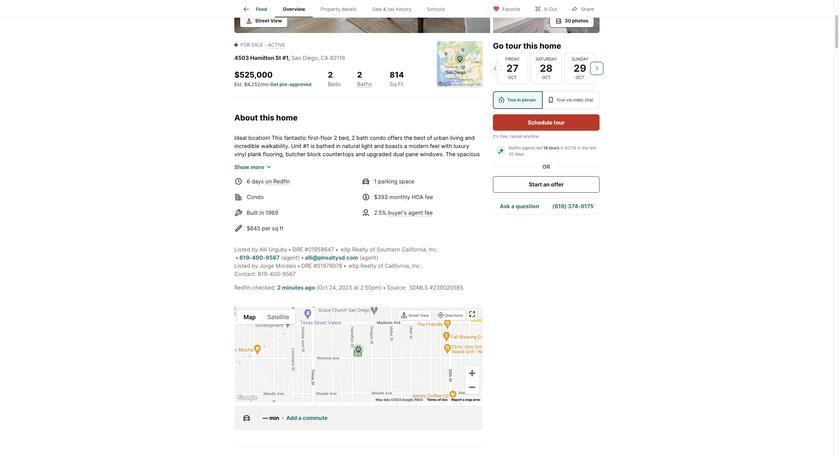 Task type: vqa. For each thing, say whether or not it's contained in the screenshot.
2.5% buyer's agent fee
yes



Task type: describe. For each thing, give the bounding box(es) containing it.
google image
[[236, 394, 259, 403]]

0 horizontal spatial urban
[[372, 184, 387, 190]]

a right ask
[[512, 203, 515, 210]]

hamilton
[[250, 55, 274, 61]]

and up closet.
[[327, 159, 337, 166]]

baths link
[[357, 81, 372, 88]]

living,
[[311, 159, 326, 166]]

boasts
[[386, 143, 403, 149]]

butcher
[[286, 151, 306, 158]]

1 horizontal spatial home
[[540, 41, 562, 51]]

• right urguby
[[289, 246, 292, 253]]

shops.
[[292, 184, 309, 190]]

1 horizontal spatial street view
[[409, 313, 429, 318]]

on redfin link
[[266, 178, 290, 185]]

2 by from the top
[[252, 263, 258, 269]]

1 vertical spatial redfin
[[274, 178, 290, 185]]

miss
[[235, 192, 246, 199]]

ago
[[305, 284, 315, 291]]

convenience.
[[395, 159, 429, 166]]

814 sq ft
[[390, 70, 404, 88]]

bath
[[357, 134, 368, 141]]

sale & tax history
[[373, 6, 412, 12]]

list box containing tour in person
[[493, 91, 600, 109]]

offer
[[551, 181, 564, 188]]

closet.
[[325, 167, 343, 174]]

away
[[411, 175, 424, 182]]

400- inside listed by alli urguby • dre # 01958647 • exp realty of southern california, inc. • 619-400-9567 ( agent ) • alli@plrealtysd.com ( agent ) listed by jorge morales • dre # 01979078 • exp realty of california, inc.
[[252, 254, 266, 261]]

or
[[543, 164, 551, 170]]

overview tab
[[275, 1, 313, 17]]

redfin for checked:
[[235, 284, 251, 291]]

#1 inside ideal location! this fantastic first-floor 2 bed, 2 bath condo offers the best of urban living and incredible walkability. unit #1 is bathed in natural light and boasts a modern feel with luxury vinyl plank flooring, butcher block countertops and upgraded dual pane windows. the spacious layout allows for comfortable living, and up front parking adds convenience. plus, unit comes with additional designated storage closet. you'll love the vibrant neighborhood bordering north park and university heights. with a 92 walk score, you're just steps away from cafes, restaurants, and local shops. it's the perfect blend of urban living and community charm. don't miss out!
[[303, 143, 309, 149]]

up
[[338, 159, 345, 166]]

diego
[[303, 55, 318, 61]]

front
[[346, 159, 359, 166]]

• right the 01979078
[[344, 263, 347, 269]]

sunday 29 oct
[[572, 57, 589, 80]]

natural
[[342, 143, 360, 149]]

1 vertical spatial california,
[[385, 263, 411, 269]]

neighborhood
[[401, 167, 437, 174]]

add
[[286, 415, 297, 422]]

(619)
[[553, 203, 567, 210]]

and up restaurants,
[[248, 175, 257, 182]]

1 horizontal spatial 619-
[[258, 271, 270, 278]]

0 vertical spatial exp
[[341, 246, 351, 253]]

• right morales
[[297, 263, 300, 269]]

pre-
[[280, 81, 290, 87]]

ca
[[321, 55, 329, 61]]

terms of use link
[[427, 398, 448, 402]]

start an offer
[[529, 181, 564, 188]]

1 ( from the left
[[281, 254, 283, 261]]

tours
[[549, 146, 560, 151]]

property
[[321, 6, 341, 12]]

2 baths
[[357, 70, 372, 88]]

offers
[[388, 134, 403, 141]]

in inside option
[[518, 97, 521, 103]]

&
[[384, 6, 387, 12]]

of down southern
[[378, 263, 384, 269]]

contact:
[[235, 271, 257, 278]]

1 vertical spatial dre
[[301, 263, 312, 269]]

in inside in the last 30 days
[[578, 146, 581, 151]]

buyer's
[[388, 209, 407, 216]]

1 vertical spatial days
[[252, 178, 264, 185]]

2 ( from the left
[[360, 254, 362, 261]]

active
[[268, 42, 285, 48]]

a left map
[[463, 398, 465, 402]]

map region
[[180, 263, 529, 438]]

of left 'use'
[[438, 398, 441, 402]]

fantastic
[[284, 134, 307, 141]]

$393
[[374, 194, 388, 201]]

(619) 374-8175
[[553, 203, 594, 210]]

love
[[359, 167, 370, 174]]

terms
[[427, 398, 437, 402]]

checked:
[[253, 284, 276, 291]]

1 vertical spatial home
[[276, 113, 298, 123]]

0 vertical spatial california,
[[402, 246, 428, 253]]

hoa
[[412, 194, 424, 201]]

30 inside in the last 30 days
[[509, 152, 514, 157]]

agents
[[522, 146, 536, 151]]

condo
[[247, 194, 264, 201]]

designated
[[274, 167, 303, 174]]

2.5%
[[374, 209, 387, 216]]

2 up natural
[[352, 134, 355, 141]]

cancel
[[510, 134, 523, 139]]

and down university
[[267, 184, 277, 190]]

fee for 2.5% buyer's agent fee
[[425, 209, 433, 216]]

out!
[[248, 192, 258, 199]]

2 vertical spatial #
[[430, 284, 433, 291]]

plus,
[[431, 159, 443, 166]]

0 vertical spatial 92116
[[330, 55, 345, 61]]

1 horizontal spatial it's
[[493, 134, 499, 139]]

the down 92
[[319, 184, 328, 190]]

on
[[266, 178, 272, 185]]

you'll
[[344, 167, 357, 174]]

814
[[390, 70, 404, 80]]

the left best
[[404, 134, 413, 141]]

previous image
[[491, 63, 501, 74]]

2:50pm)
[[360, 284, 382, 291]]

space
[[399, 178, 415, 185]]

1 horizontal spatial 92116
[[565, 146, 577, 151]]

1 horizontal spatial 400-
[[270, 271, 283, 278]]

pane
[[406, 151, 419, 158]]

sale
[[252, 42, 263, 48]]

feed link
[[242, 5, 267, 13]]

tour via video chat
[[557, 97, 594, 103]]

share
[[581, 6, 594, 12]]

street for bottommost street view button
[[409, 313, 419, 318]]

and down the steps
[[403, 184, 413, 190]]

a right add
[[298, 415, 302, 422]]

oct for 28
[[542, 75, 551, 80]]

directions
[[445, 313, 463, 318]]

0 vertical spatial #
[[305, 246, 308, 253]]

• left 'source:'
[[383, 284, 386, 291]]

0 horizontal spatial street view
[[255, 18, 282, 24]]

92
[[327, 175, 334, 182]]

data
[[384, 398, 390, 402]]

start an offer button
[[493, 177, 600, 193]]

min
[[270, 415, 279, 422]]

9567 inside listed by alli urguby • dre # 01958647 • exp realty of southern california, inc. • 619-400-9567 ( agent ) • alli@plrealtysd.com ( agent ) listed by jorge morales • dre # 01979078 • exp realty of california, inc.
[[266, 254, 280, 261]]

property details tab
[[313, 1, 365, 17]]

it's free, cancel anytime
[[493, 134, 539, 139]]

anytime
[[524, 134, 539, 139]]

1 vertical spatial parking
[[378, 178, 398, 185]]

get pre-approved link
[[270, 81, 312, 87]]

oct for 27
[[509, 75, 517, 80]]

plank
[[248, 151, 262, 158]]

ask a question
[[500, 203, 540, 210]]

0 horizontal spatial this
[[260, 113, 275, 123]]

• left alli@plrealtysd.com
[[301, 254, 304, 261]]

san
[[292, 55, 301, 61]]

question
[[516, 203, 540, 210]]

per
[[262, 225, 271, 232]]

a up pane
[[404, 143, 407, 149]]

add a commute button
[[286, 414, 328, 423]]

heights.
[[286, 175, 308, 182]]

university
[[259, 175, 285, 182]]

0 vertical spatial this
[[524, 41, 538, 51]]

0 horizontal spatial inc.
[[412, 263, 422, 269]]

walk
[[335, 175, 347, 182]]

1 4503 hamilton st #1, san diego, ca 92116 image from the left
[[235, 0, 491, 33]]

$525,000
[[235, 70, 273, 80]]

619-400-9567 link
[[240, 254, 280, 261]]



Task type: locate. For each thing, give the bounding box(es) containing it.
6
[[247, 178, 250, 185]]

/mo
[[260, 81, 269, 87]]

agent up 2:50pm)
[[362, 254, 377, 261]]

countertops
[[323, 151, 354, 158]]

2023
[[339, 284, 352, 291]]

it's inside ideal location! this fantastic first-floor 2 bed, 2 bath condo offers the best of urban living and incredible walkability. unit #1 is bathed in natural light and boasts a modern feel with luxury vinyl plank flooring, butcher block countertops and upgraded dual pane windows. the spacious layout allows for comfortable living, and up front parking adds convenience. plus, unit comes with additional designated storage closet. you'll love the vibrant neighborhood bordering north park and university heights. with a 92 walk score, you're just steps away from cafes, restaurants, and local shops. it's the perfect blend of urban living and community charm. don't miss out!
[[310, 184, 318, 190]]

1 vertical spatial street view button
[[399, 311, 431, 321]]

0 vertical spatial realty
[[353, 246, 369, 253]]

view down overview tab
[[271, 18, 282, 24]]

619- inside listed by alli urguby • dre # 01958647 • exp realty of southern california, inc. • 619-400-9567 ( agent ) • alli@plrealtysd.com ( agent ) listed by jorge morales • dre # 01979078 • exp realty of california, inc.
[[240, 254, 252, 261]]

feel
[[430, 143, 440, 149]]

0 horizontal spatial view
[[271, 18, 282, 24]]

street
[[255, 18, 270, 24], [409, 313, 419, 318]]

2 up beds
[[328, 70, 333, 80]]

with up the
[[441, 143, 452, 149]]

in inside ideal location! this fantastic first-floor 2 bed, 2 bath condo offers the best of urban living and incredible walkability. unit #1 is bathed in natural light and boasts a modern feel with luxury vinyl plank flooring, butcher block countertops and upgraded dual pane windows. the spacious layout allows for comfortable living, and up front parking adds convenience. plus, unit comes with additional designated storage closet. you'll love the vibrant neighborhood bordering north park and university heights. with a 92 walk score, you're just steps away from cafes, restaurants, and local shops. it's the perfect blend of urban living and community charm. don't miss out!
[[336, 143, 341, 149]]

)
[[298, 254, 300, 261], [377, 254, 379, 261]]

baths
[[357, 81, 372, 88]]

0 vertical spatial 30
[[565, 18, 572, 24]]

redfin down designated
[[274, 178, 290, 185]]

upgraded
[[367, 151, 392, 158]]

-
[[265, 42, 267, 48]]

tab list
[[235, 0, 459, 17]]

street view button down feed
[[240, 14, 288, 28]]

#1 left is
[[303, 143, 309, 149]]

bathed
[[316, 143, 335, 149]]

redfin down contact:
[[235, 284, 251, 291]]

0 horizontal spatial map
[[244, 314, 256, 321]]

0 vertical spatial view
[[271, 18, 282, 24]]

exp up at
[[349, 263, 359, 269]]

0 horizontal spatial 30
[[509, 152, 514, 157]]

1 vertical spatial street
[[409, 313, 419, 318]]

friday 27 oct
[[506, 57, 520, 80]]

1 vertical spatial #
[[314, 263, 317, 269]]

unit
[[291, 143, 302, 149]]

1 horizontal spatial oct
[[542, 75, 551, 80]]

400-
[[252, 254, 266, 261], [270, 271, 283, 278]]

#1 right st
[[283, 55, 289, 61]]

0 horizontal spatial days
[[252, 178, 264, 185]]

sdmls
[[409, 284, 428, 291]]

california, down southern
[[385, 263, 411, 269]]

400- down alli
[[252, 254, 266, 261]]

saturday
[[536, 57, 557, 62]]

2 horizontal spatial redfin
[[509, 146, 521, 151]]

1 vertical spatial living
[[389, 184, 402, 190]]

start
[[529, 181, 542, 188]]

1 horizontal spatial 9567
[[283, 271, 296, 278]]

show
[[235, 164, 249, 171]]

california,
[[402, 246, 428, 253], [385, 263, 411, 269]]

tour for tour via video chat
[[557, 97, 566, 103]]

tour inside option
[[557, 97, 566, 103]]

0 vertical spatial home
[[540, 41, 562, 51]]

north
[[465, 167, 479, 174]]

, left san
[[289, 55, 290, 61]]

by left alli
[[252, 246, 258, 253]]

monthly
[[390, 194, 410, 201]]

(619) 374-8175 link
[[553, 203, 594, 210]]

it's left free,
[[493, 134, 499, 139]]

0 horizontal spatial 92116
[[330, 55, 345, 61]]

2 inside 2 beds
[[328, 70, 333, 80]]

1 horizontal spatial 4503 hamilton st #1, san diego, ca 92116 image
[[493, 0, 600, 33]]

tour inside option
[[508, 97, 517, 103]]

0 vertical spatial 400-
[[252, 254, 266, 261]]

ft
[[280, 225, 284, 232]]

layout
[[235, 159, 250, 166]]

dre right morales
[[301, 263, 312, 269]]

agent down hoa on the top
[[409, 209, 423, 216]]

1 horizontal spatial this
[[524, 41, 538, 51]]

by down 619-400-9567 link
[[252, 263, 258, 269]]

0 vertical spatial days
[[515, 152, 524, 157]]

menu bar
[[238, 311, 295, 324]]

buyer's agent fee link
[[388, 209, 433, 216]]

street down sdmls
[[409, 313, 419, 318]]

approved
[[290, 81, 312, 87]]

,
[[289, 55, 290, 61], [318, 55, 319, 61]]

parking up love
[[360, 159, 380, 166]]

0 horizontal spatial home
[[276, 113, 298, 123]]

and up upgraded at the top left
[[374, 143, 384, 149]]

local
[[278, 184, 290, 190]]

2 horizontal spatial oct
[[576, 75, 585, 80]]

# up alli@plrealtysd.com
[[305, 246, 308, 253]]

0 horizontal spatial it's
[[310, 184, 318, 190]]

ask a question link
[[500, 203, 540, 210]]

1 horizontal spatial 30
[[565, 18, 572, 24]]

list box
[[493, 91, 600, 109]]

schools tab
[[420, 1, 453, 17]]

with
[[309, 175, 321, 182]]

$393 monthly hoa fee
[[374, 194, 433, 201]]

0 vertical spatial it's
[[493, 134, 499, 139]]

sale & tax history tab
[[365, 1, 420, 17]]

1 vertical spatial view
[[421, 313, 429, 318]]

30 down it's free, cancel anytime
[[509, 152, 514, 157]]

active link
[[268, 42, 285, 48]]

2 inside 2 baths
[[357, 70, 362, 80]]

30 photos button
[[550, 14, 595, 28]]

0 vertical spatial street view button
[[240, 14, 288, 28]]

2 horizontal spatial agent
[[409, 209, 423, 216]]

• up contact:
[[236, 254, 239, 261]]

and
[[465, 134, 475, 141], [374, 143, 384, 149], [356, 151, 365, 158], [327, 159, 337, 166], [248, 175, 257, 182], [267, 184, 277, 190], [403, 184, 413, 190]]

of left '1'
[[365, 184, 371, 190]]

score,
[[349, 175, 365, 182]]

show more button
[[235, 163, 271, 171]]

overview
[[283, 6, 305, 12]]

agent up morales
[[283, 254, 298, 261]]

# right sdmls
[[430, 284, 433, 291]]

# down 01958647
[[314, 263, 317, 269]]

1 horizontal spatial ,
[[318, 55, 319, 61]]

oct down 29
[[576, 75, 585, 80]]

) up the minutes
[[298, 254, 300, 261]]

, left "ca"
[[318, 55, 319, 61]]

1 horizontal spatial inc.
[[429, 246, 439, 253]]

0 horizontal spatial 9567
[[266, 254, 280, 261]]

2 oct from the left
[[542, 75, 551, 80]]

1 oct from the left
[[509, 75, 517, 80]]

it's
[[493, 134, 499, 139], [310, 184, 318, 190]]

go tour this home
[[493, 41, 562, 51]]

tour left "via"
[[557, 97, 566, 103]]

0 horizontal spatial street
[[255, 18, 270, 24]]

redfin agents led 16 tours in 92116
[[509, 146, 577, 151]]

x-
[[545, 6, 549, 12]]

map
[[466, 398, 472, 402]]

oct
[[509, 75, 517, 80], [542, 75, 551, 80], [576, 75, 585, 80]]

1 horizontal spatial living
[[450, 134, 464, 141]]

next image
[[592, 63, 603, 74]]

( right alli@plrealtysd.com link
[[360, 254, 362, 261]]

9567 down urguby
[[266, 254, 280, 261]]

0 horizontal spatial agent
[[283, 254, 298, 261]]

light
[[362, 143, 373, 149]]

2 tour from the left
[[557, 97, 566, 103]]

1 horizontal spatial street view button
[[399, 311, 431, 321]]

0 vertical spatial fee
[[425, 194, 433, 201]]

urban
[[434, 134, 449, 141], [372, 184, 387, 190]]

living down just at left
[[389, 184, 402, 190]]

in left last
[[578, 146, 581, 151]]

tour via video chat option
[[543, 91, 600, 109]]

1 vertical spatial 400-
[[270, 271, 283, 278]]

this up saturday
[[524, 41, 538, 51]]

0 horizontal spatial #1
[[283, 55, 289, 61]]

this
[[524, 41, 538, 51], [260, 113, 275, 123]]

92116 right "ca"
[[330, 55, 345, 61]]

of up feel
[[427, 134, 432, 141]]

4503 hamilton st #1 , san diego , ca 92116
[[235, 55, 345, 61]]

a left 92
[[322, 175, 325, 182]]

the inside in the last 30 days
[[582, 146, 589, 151]]

0 vertical spatial 619-
[[240, 254, 252, 261]]

1 horizontal spatial tour
[[557, 97, 566, 103]]

None button
[[497, 53, 528, 84], [531, 53, 562, 84], [565, 53, 596, 84], [497, 53, 528, 84], [531, 53, 562, 84], [565, 53, 596, 84]]

6 days on redfin
[[247, 178, 290, 185]]

modern
[[409, 143, 429, 149]]

0 vertical spatial urban
[[434, 134, 449, 141]]

days right the 6
[[252, 178, 264, 185]]

parking
[[360, 159, 380, 166], [378, 178, 398, 185]]

map data ©2023 google, inegi
[[376, 398, 423, 402]]

0 horizontal spatial tour
[[508, 97, 517, 103]]

street for the leftmost street view button
[[255, 18, 270, 24]]

realty up 2:50pm)
[[361, 263, 377, 269]]

sq
[[390, 81, 397, 88]]

1 vertical spatial exp
[[349, 263, 359, 269]]

urban up feel
[[434, 134, 449, 141]]

1 listed from the top
[[235, 246, 250, 253]]

2 beds
[[328, 70, 341, 88]]

1 vertical spatial 619-
[[258, 271, 270, 278]]

0 vertical spatial 9567
[[266, 254, 280, 261]]

0 vertical spatial street view
[[255, 18, 282, 24]]

property details
[[321, 6, 357, 12]]

9567
[[266, 254, 280, 261], [283, 271, 296, 278]]

2 left bed,
[[334, 134, 337, 141]]

2 horizontal spatial #
[[430, 284, 433, 291]]

realty left southern
[[353, 246, 369, 253]]

map inside popup button
[[244, 314, 256, 321]]

this right about
[[260, 113, 275, 123]]

it's down with
[[310, 184, 318, 190]]

2 listed from the top
[[235, 263, 250, 269]]

2 , from the left
[[318, 55, 319, 61]]

california, right southern
[[402, 246, 428, 253]]

1 vertical spatial with
[[235, 167, 246, 174]]

listed up contact:
[[235, 263, 250, 269]]

0 vertical spatial #1
[[283, 55, 289, 61]]

1969
[[266, 209, 278, 216]]

in right built
[[260, 209, 264, 216]]

1 horizontal spatial agent
[[362, 254, 377, 261]]

get
[[270, 81, 279, 87]]

urguby
[[269, 246, 288, 253]]

dual
[[393, 151, 404, 158]]

storage
[[304, 167, 324, 174]]

0 horizontal spatial tour
[[506, 41, 522, 51]]

redfin for agents
[[509, 146, 521, 151]]

ideal location! this fantastic first-floor 2 bed, 2 bath condo offers the best of urban living and incredible walkability. unit #1 is bathed in natural light and boasts a modern feel with luxury vinyl plank flooring, butcher block countertops and upgraded dual pane windows. the spacious layout allows for comfortable living, and up front parking adds convenience. plus, unit comes with additional designated storage closet. you'll love the vibrant neighborhood bordering north park and university heights. with a 92 walk score, you're just steps away from cafes, restaurants, and local shops. it's the perfect blend of urban living and community charm. don't miss out!
[[235, 134, 480, 199]]

x-out button
[[529, 2, 563, 16]]

est.
[[235, 81, 243, 87]]

$645
[[247, 225, 261, 232]]

1 vertical spatial tour
[[554, 119, 565, 126]]

and down light
[[356, 151, 365, 158]]

619- down jorge
[[258, 271, 270, 278]]

menu bar containing map
[[238, 311, 295, 324]]

1 horizontal spatial days
[[515, 152, 524, 157]]

1 vertical spatial realty
[[361, 263, 377, 269]]

1 horizontal spatial #
[[314, 263, 317, 269]]

tour for tour in person
[[508, 97, 517, 103]]

0 vertical spatial tour
[[506, 41, 522, 51]]

urban down you're
[[372, 184, 387, 190]]

schedule tour
[[528, 119, 565, 126]]

map for map data ©2023 google, inegi
[[376, 398, 383, 402]]

fee for $393 monthly hoa fee
[[425, 194, 433, 201]]

) down southern
[[377, 254, 379, 261]]

3 oct from the left
[[576, 75, 585, 80]]

tour for go
[[506, 41, 522, 51]]

0 vertical spatial redfin
[[509, 146, 521, 151]]

30 left photos
[[565, 18, 572, 24]]

exp up alli@plrealtysd.com link
[[341, 246, 351, 253]]

0 horizontal spatial )
[[298, 254, 300, 261]]

parking down vibrant
[[378, 178, 398, 185]]

oct down 28
[[542, 75, 551, 80]]

•
[[289, 246, 292, 253], [335, 246, 338, 253], [236, 254, 239, 261], [301, 254, 304, 261], [297, 263, 300, 269], [344, 263, 347, 269], [383, 284, 386, 291]]

1 by from the top
[[252, 246, 258, 253]]

home up saturday
[[540, 41, 562, 51]]

1 vertical spatial 9567
[[283, 271, 296, 278]]

street down feed
[[255, 18, 270, 24]]

dre right urguby
[[293, 246, 303, 253]]

southern
[[377, 246, 400, 253]]

0 vertical spatial by
[[252, 246, 258, 253]]

0 horizontal spatial redfin
[[235, 284, 251, 291]]

0 vertical spatial with
[[441, 143, 452, 149]]

the up you're
[[371, 167, 380, 174]]

street view button
[[240, 14, 288, 28], [399, 311, 431, 321]]

1 , from the left
[[289, 55, 290, 61]]

days down agents
[[515, 152, 524, 157]]

0 horizontal spatial with
[[235, 167, 246, 174]]

tour left person
[[508, 97, 517, 103]]

0 horizontal spatial street view button
[[240, 14, 288, 28]]

0 vertical spatial living
[[450, 134, 464, 141]]

619- up contact:
[[240, 254, 252, 261]]

1 ) from the left
[[298, 254, 300, 261]]

favorite
[[503, 6, 521, 12]]

0 vertical spatial map
[[244, 314, 256, 321]]

0 horizontal spatial ,
[[289, 55, 290, 61]]

tour inside "button"
[[554, 119, 565, 126]]

living
[[450, 134, 464, 141], [389, 184, 402, 190]]

of left southern
[[370, 246, 375, 253]]

tour for schedule
[[554, 119, 565, 126]]

living up luxury
[[450, 134, 464, 141]]

1 vertical spatial map
[[376, 398, 383, 402]]

( up morales
[[281, 254, 283, 261]]

1 horizontal spatial )
[[377, 254, 379, 261]]

16
[[544, 146, 548, 151]]

in
[[518, 97, 521, 103], [336, 143, 341, 149], [561, 146, 564, 151], [578, 146, 581, 151], [260, 209, 264, 216]]

0 vertical spatial dre
[[293, 246, 303, 253]]

1 tour from the left
[[508, 97, 517, 103]]

fee
[[425, 194, 433, 201], [425, 209, 433, 216]]

30 inside button
[[565, 18, 572, 24]]

1 vertical spatial by
[[252, 263, 258, 269]]

a
[[404, 143, 407, 149], [322, 175, 325, 182], [512, 203, 515, 210], [463, 398, 465, 402], [298, 415, 302, 422]]

parking inside ideal location! this fantastic first-floor 2 bed, 2 bath condo offers the best of urban living and incredible walkability. unit #1 is bathed in natural light and boasts a modern feel with luxury vinyl plank flooring, butcher block countertops and upgraded dual pane windows. the spacious layout allows for comfortable living, and up front parking adds convenience. plus, unit comes with additional designated storage closet. you'll love the vibrant neighborhood bordering north park and university heights. with a 92 walk score, you're just steps away from cafes, restaurants, and local shops. it's the perfect blend of urban living and community charm. don't miss out!
[[360, 159, 380, 166]]

listed by alli urguby • dre # 01958647 • exp realty of southern california, inc. • 619-400-9567 ( agent ) • alli@plrealtysd.com ( agent ) listed by jorge morales • dre # 01979078 • exp realty of california, inc.
[[235, 246, 439, 269]]

1 vertical spatial 30
[[509, 152, 514, 157]]

2 vertical spatial redfin
[[235, 284, 251, 291]]

flooring,
[[263, 151, 284, 158]]

1 parking space
[[374, 178, 415, 185]]

map entry image
[[437, 41, 483, 87]]

4503 hamilton st #1, san diego, ca 92116 image
[[235, 0, 491, 33], [493, 0, 600, 33]]

1 horizontal spatial redfin
[[274, 178, 290, 185]]

in right tours
[[561, 146, 564, 151]]

9567 down morales
[[283, 271, 296, 278]]

oct for 29
[[576, 75, 585, 80]]

oct down 27
[[509, 75, 517, 80]]

1 vertical spatial street view
[[409, 313, 429, 318]]

the left last
[[582, 146, 589, 151]]

tour in person option
[[493, 91, 543, 109]]

street view down feed
[[255, 18, 282, 24]]

2 4503 hamilton st #1, san diego, ca 92116 image from the left
[[493, 0, 600, 33]]

2 left the minutes
[[277, 284, 281, 291]]

street view down sdmls
[[409, 313, 429, 318]]

• up alli@plrealtysd.com link
[[335, 246, 338, 253]]

1 horizontal spatial #1
[[303, 143, 309, 149]]

map left data on the left bottom of the page
[[376, 398, 383, 402]]

1 vertical spatial #1
[[303, 143, 309, 149]]

bordering
[[438, 167, 463, 174]]

tour right schedule
[[554, 119, 565, 126]]

oct inside saturday 28 oct
[[542, 75, 551, 80]]

1 horizontal spatial with
[[441, 143, 452, 149]]

1 vertical spatial it's
[[310, 184, 318, 190]]

in up countertops
[[336, 143, 341, 149]]

map for map
[[244, 314, 256, 321]]

view left directions button at the right bottom of the page
[[421, 313, 429, 318]]

oct inside friday 27 oct
[[509, 75, 517, 80]]

sale
[[373, 6, 382, 12]]

and up luxury
[[465, 134, 475, 141]]

in left person
[[518, 97, 521, 103]]

tour
[[508, 97, 517, 103], [557, 97, 566, 103]]

1 vertical spatial 92116
[[565, 146, 577, 151]]

0 vertical spatial listed
[[235, 246, 250, 253]]

oct inside sunday 29 oct
[[576, 75, 585, 80]]

1 horizontal spatial map
[[376, 398, 383, 402]]

tab list containing feed
[[235, 0, 459, 17]]

about this home
[[235, 113, 298, 123]]

street view button down sdmls
[[399, 311, 431, 321]]

an
[[544, 181, 550, 188]]

92116 right tours
[[565, 146, 577, 151]]

with up "park"
[[235, 167, 246, 174]]

days inside in the last 30 days
[[515, 152, 524, 157]]

0 horizontal spatial living
[[389, 184, 402, 190]]

tour up friday
[[506, 41, 522, 51]]

morales
[[276, 263, 296, 269]]

2 ) from the left
[[377, 254, 379, 261]]

via
[[567, 97, 572, 103]]

1 vertical spatial inc.
[[412, 263, 422, 269]]

1 vertical spatial listed
[[235, 263, 250, 269]]



